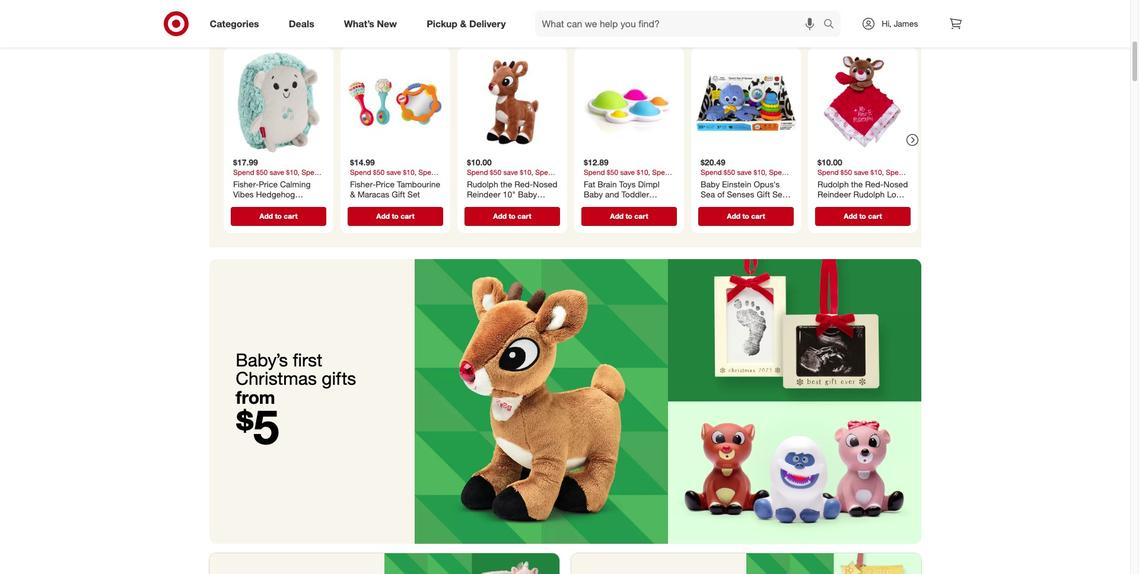 Task type: vqa. For each thing, say whether or not it's contained in the screenshot.
green
no



Task type: locate. For each thing, give the bounding box(es) containing it.
1 horizontal spatial set
[[772, 189, 785, 200]]

fat brain toys dimpl baby and toddler learning toy image
[[579, 52, 679, 153]]

vibes
[[233, 189, 253, 200]]

1 horizontal spatial nosed
[[883, 179, 908, 189]]

gift down the tambourine
[[391, 189, 405, 200]]

add down fisher-price calming vibes hedgehog soother
[[259, 212, 273, 221]]

fisher- for &
[[350, 179, 375, 189]]

add for soother
[[259, 212, 273, 221]]

to down 'toddler'
[[625, 212, 632, 221]]

6 to from the left
[[859, 212, 866, 221]]

fisher- inside fisher-price tambourine & maracas gift set
[[350, 179, 375, 189]]

0 horizontal spatial red-
[[514, 179, 533, 189]]

add to cart button for senses
[[698, 207, 794, 226]]

categories
[[210, 18, 259, 29]]

fisher- inside fisher-price calming vibes hedgehog soother
[[233, 179, 259, 189]]

cart down baby einstein opus's sea of senses gift set - 3pc
[[751, 212, 765, 221]]

hedgehog
[[256, 189, 295, 200]]

4 cart from the left
[[634, 212, 648, 221]]

5 to from the left
[[742, 212, 749, 221]]

gifts
[[603, 17, 640, 38], [322, 367, 356, 389]]

6 add to cart from the left
[[844, 212, 882, 221]]

add down the senses
[[727, 212, 740, 221]]

1 the from the left
[[500, 179, 512, 189]]

2 reindeer from the left
[[817, 189, 851, 200]]

add down learning
[[610, 212, 623, 221]]

to down "hedgehog"
[[275, 212, 282, 221]]

0 horizontal spatial $10.00
[[467, 157, 492, 167]]

0 horizontal spatial gift
[[391, 189, 405, 200]]

add to cart down the blanket
[[844, 212, 882, 221]]

add down maracas
[[376, 212, 390, 221]]

1 horizontal spatial price
[[375, 179, 394, 189]]

5 add from the left
[[727, 212, 740, 221]]

gift
[[391, 189, 405, 200], [756, 189, 770, 200]]

0 horizontal spatial the
[[500, 179, 512, 189]]

to for soother
[[275, 212, 282, 221]]

0 horizontal spatial baby
[[518, 189, 537, 200]]

1 reindeer from the left
[[467, 189, 500, 200]]

toy
[[618, 200, 631, 210], [497, 210, 510, 220]]

add to cart
[[259, 212, 297, 221], [376, 212, 414, 221], [493, 212, 531, 221], [610, 212, 648, 221], [727, 212, 765, 221], [844, 212, 882, 221]]

red- inside rudolph the red-nosed reindeer 10" baby rudolph light up musical toy - christmas
[[514, 179, 533, 189]]

popular
[[491, 17, 554, 38]]

the up the blanket
[[851, 179, 863, 189]]

6 cart from the left
[[868, 212, 882, 221]]

soother down snuggle
[[817, 210, 847, 220]]

fisher- up maracas
[[350, 179, 375, 189]]

reindeer for rudolph
[[467, 189, 500, 200]]

set down opus's
[[772, 189, 785, 200]]

1 horizontal spatial toy
[[618, 200, 631, 210]]

nosed up lovie
[[883, 179, 908, 189]]

0 horizontal spatial -
[[512, 210, 515, 220]]

0 horizontal spatial reindeer
[[467, 189, 500, 200]]

opus's
[[753, 179, 780, 189]]

2 set from the left
[[772, 189, 785, 200]]

add to cart down fisher-price tambourine & maracas gift set
[[376, 212, 414, 221]]

nosed inside rudolph the red-nosed reindeer 10" baby rudolph light up musical toy - christmas
[[533, 179, 557, 189]]

add to cart button down 10"
[[464, 207, 560, 226]]

0 vertical spatial soother
[[233, 200, 263, 210]]

soother inside fisher-price calming vibes hedgehog soother
[[233, 200, 263, 210]]

soother
[[233, 200, 263, 210], [817, 210, 847, 220]]

price up "hedgehog"
[[259, 179, 277, 189]]

to down the blanket
[[859, 212, 866, 221]]

baby inside rudolph the red-nosed reindeer 10" baby rudolph light up musical toy - christmas
[[518, 189, 537, 200]]

1 set from the left
[[407, 189, 420, 200]]

baby's
[[236, 349, 288, 371]]

add to cart down baby einstein opus's sea of senses gift set - 3pc
[[727, 212, 765, 221]]

soother down vibes
[[233, 200, 263, 210]]

2 gift from the left
[[756, 189, 770, 200]]

1 horizontal spatial reindeer
[[817, 189, 851, 200]]

christmas down up
[[518, 210, 556, 220]]

soother inside rudolph the red-nosed reindeer rudolph lovie snuggle blanket soother - christmas
[[817, 210, 847, 220]]

deals
[[289, 18, 314, 29]]

2 horizontal spatial christmas
[[855, 210, 893, 220]]

0 horizontal spatial set
[[407, 189, 420, 200]]

1 vertical spatial &
[[350, 189, 355, 200]]

add down light
[[493, 212, 506, 221]]

fisher-price calming vibes hedgehog soother
[[233, 179, 310, 210]]

& left maracas
[[350, 189, 355, 200]]

& right pickup
[[460, 18, 467, 29]]

-
[[787, 189, 790, 200], [512, 210, 515, 220], [849, 210, 853, 220]]

einstein
[[722, 179, 751, 189]]

cart down fisher-price tambourine & maracas gift set
[[400, 212, 414, 221]]

what's new link
[[334, 11, 412, 37]]

1 cart from the left
[[283, 212, 297, 221]]

1 horizontal spatial fisher-
[[350, 179, 375, 189]]

the
[[500, 179, 512, 189], [851, 179, 863, 189]]

nosed inside rudolph the red-nosed reindeer rudolph lovie snuggle blanket soother - christmas
[[883, 179, 908, 189]]

1 horizontal spatial the
[[851, 179, 863, 189]]

baby down fat
[[584, 189, 603, 200]]

1 horizontal spatial soother
[[817, 210, 847, 220]]

baby einstein opus's sea of senses gift set - 3pc
[[700, 179, 790, 210]]

2 nosed from the left
[[883, 179, 908, 189]]

add to cart down light
[[493, 212, 531, 221]]

$10.00 up snuggle
[[817, 157, 842, 167]]

2 $10.00 from the left
[[817, 157, 842, 167]]

cart for senses
[[751, 212, 765, 221]]

to for 10"
[[508, 212, 515, 221]]

price for maracas
[[375, 179, 394, 189]]

cart
[[283, 212, 297, 221], [400, 212, 414, 221], [517, 212, 531, 221], [634, 212, 648, 221], [751, 212, 765, 221], [868, 212, 882, 221]]

to
[[275, 212, 282, 221], [392, 212, 398, 221], [508, 212, 515, 221], [625, 212, 632, 221], [742, 212, 749, 221], [859, 212, 866, 221]]

2 to from the left
[[392, 212, 398, 221]]

1 red- from the left
[[514, 179, 533, 189]]

2 horizontal spatial -
[[849, 210, 853, 220]]

0 horizontal spatial nosed
[[533, 179, 557, 189]]

hi, james
[[882, 18, 918, 28]]

nosed
[[533, 179, 557, 189], [883, 179, 908, 189]]

red- inside rudolph the red-nosed reindeer rudolph lovie snuggle blanket soother - christmas
[[865, 179, 883, 189]]

6 add to cart button from the left
[[815, 207, 910, 226]]

6 add from the left
[[844, 212, 857, 221]]

the inside rudolph the red-nosed reindeer rudolph lovie snuggle blanket soother - christmas
[[851, 179, 863, 189]]

0 vertical spatial gifts
[[603, 17, 640, 38]]

3 add to cart from the left
[[493, 212, 531, 221]]

add to cart button down fisher-price tambourine & maracas gift set
[[347, 207, 443, 226]]

2 red- from the left
[[865, 179, 883, 189]]

baby inside fat brain toys dimpl baby and toddler learning toy
[[584, 189, 603, 200]]

rudolph
[[467, 179, 498, 189], [817, 179, 849, 189], [853, 189, 885, 200], [467, 200, 498, 210]]

0 horizontal spatial &
[[350, 189, 355, 200]]

add to cart button down "hedgehog"
[[231, 207, 326, 226]]

1 vertical spatial gifts
[[322, 367, 356, 389]]

1 fisher- from the left
[[233, 179, 259, 189]]

2 add to cart from the left
[[376, 212, 414, 221]]

baby's first christmas gifts from
[[236, 349, 356, 408]]

3 to from the left
[[508, 212, 515, 221]]

0 horizontal spatial christmas
[[236, 367, 317, 389]]

1 vertical spatial toy
[[497, 210, 510, 220]]

2 price from the left
[[375, 179, 394, 189]]

the inside rudolph the red-nosed reindeer 10" baby rudolph light up musical toy - christmas
[[500, 179, 512, 189]]

0 vertical spatial toy
[[618, 200, 631, 210]]

- down the blanket
[[849, 210, 853, 220]]

0 horizontal spatial price
[[259, 179, 277, 189]]

reindeer up musical
[[467, 189, 500, 200]]

1 add to cart from the left
[[259, 212, 297, 221]]

add to cart button down 'toddler'
[[581, 207, 677, 226]]

set
[[407, 189, 420, 200], [772, 189, 785, 200]]

add to cart button
[[231, 207, 326, 226], [347, 207, 443, 226], [464, 207, 560, 226], [581, 207, 677, 226], [698, 207, 794, 226], [815, 207, 910, 226]]

reindeer for snuggle
[[817, 189, 851, 200]]

the up 10"
[[500, 179, 512, 189]]

red- up the blanket
[[865, 179, 883, 189]]

to down fisher-price tambourine & maracas gift set
[[392, 212, 398, 221]]

- right the senses
[[787, 189, 790, 200]]

reindeer up snuggle
[[817, 189, 851, 200]]

5 add to cart from the left
[[727, 212, 765, 221]]

2 the from the left
[[851, 179, 863, 189]]

3 cart from the left
[[517, 212, 531, 221]]

1 horizontal spatial &
[[460, 18, 467, 29]]

1 horizontal spatial $10.00
[[817, 157, 842, 167]]

cart for gift
[[400, 212, 414, 221]]

gifts inside the carousel "region"
[[603, 17, 640, 38]]

& inside fisher-price tambourine & maracas gift set
[[350, 189, 355, 200]]

&
[[460, 18, 467, 29], [350, 189, 355, 200]]

reindeer
[[467, 189, 500, 200], [817, 189, 851, 200]]

0 horizontal spatial gifts
[[322, 367, 356, 389]]

0 horizontal spatial soother
[[233, 200, 263, 210]]

gift inside baby einstein opus's sea of senses gift set - 3pc
[[756, 189, 770, 200]]

1 vertical spatial soother
[[817, 210, 847, 220]]

gift down opus's
[[756, 189, 770, 200]]

lovie
[[887, 189, 906, 200]]

to down light
[[508, 212, 515, 221]]

1 horizontal spatial gift
[[756, 189, 770, 200]]

baby einstein opus's sea of senses gift set - 3pc image
[[696, 52, 796, 153]]

1 horizontal spatial gifts
[[603, 17, 640, 38]]

add to cart down 'toddler'
[[610, 212, 648, 221]]

3 add to cart button from the left
[[464, 207, 560, 226]]

5 cart from the left
[[751, 212, 765, 221]]

james
[[894, 18, 918, 28]]

rudolph the red-nosed reindeer 10" baby rudolph light up musical toy - christmas
[[467, 179, 557, 220]]

10"
[[503, 189, 515, 200]]

add to cart button down the senses
[[698, 207, 794, 226]]

to down baby einstein opus's sea of senses gift set - 3pc
[[742, 212, 749, 221]]

and
[[605, 189, 619, 200]]

4 add to cart button from the left
[[581, 207, 677, 226]]

search button
[[818, 11, 847, 39]]

reindeer inside rudolph the red-nosed reindeer 10" baby rudolph light up musical toy - christmas
[[467, 189, 500, 200]]

add to cart for soother
[[259, 212, 297, 221]]

categories link
[[200, 11, 274, 37]]

christmas up "$5"
[[236, 367, 317, 389]]

of
[[717, 189, 724, 200]]

1 add from the left
[[259, 212, 273, 221]]

cart for and
[[634, 212, 648, 221]]

$10.00 up rudolph the red-nosed reindeer 10" baby rudolph light up musical toy - christmas
[[467, 157, 492, 167]]

nosed left fat
[[533, 179, 557, 189]]

add for rudolph
[[844, 212, 857, 221]]

price up maracas
[[375, 179, 394, 189]]

5 add to cart button from the left
[[698, 207, 794, 226]]

cart down "hedgehog"
[[283, 212, 297, 221]]

2 cart from the left
[[400, 212, 414, 221]]

learning
[[584, 200, 616, 210]]

1 $10.00 from the left
[[467, 157, 492, 167]]

0 horizontal spatial fisher-
[[233, 179, 259, 189]]

1 to from the left
[[275, 212, 282, 221]]

$10.00
[[467, 157, 492, 167], [817, 157, 842, 167]]

fisher-
[[233, 179, 259, 189], [350, 179, 375, 189]]

3 add from the left
[[493, 212, 506, 221]]

2 horizontal spatial baby
[[700, 179, 720, 189]]

christmas down the blanket
[[855, 210, 893, 220]]

what's
[[344, 18, 374, 29]]

1 nosed from the left
[[533, 179, 557, 189]]

to for gift
[[392, 212, 398, 221]]

price
[[259, 179, 277, 189], [375, 179, 394, 189]]

$5
[[236, 398, 279, 456]]

red-
[[514, 179, 533, 189], [865, 179, 883, 189]]

what's new
[[344, 18, 397, 29]]

$12.89
[[584, 157, 608, 167]]

price inside fisher-price tambourine & maracas gift set
[[375, 179, 394, 189]]

1 horizontal spatial christmas
[[518, 210, 556, 220]]

add to cart for rudolph
[[844, 212, 882, 221]]

1 horizontal spatial baby
[[584, 189, 603, 200]]

add to cart for 10"
[[493, 212, 531, 221]]

1 add to cart button from the left
[[231, 207, 326, 226]]

2 fisher- from the left
[[350, 179, 375, 189]]

2 add from the left
[[376, 212, 390, 221]]

set inside fisher-price tambourine & maracas gift set
[[407, 189, 420, 200]]

fat
[[584, 179, 595, 189]]

rudolph the red-nosed reindeer 10" baby rudolph light up musical toy - christmas image
[[462, 52, 562, 153]]

fisher-price tambourine & maracas gift set
[[350, 179, 440, 200]]

0 vertical spatial &
[[460, 18, 467, 29]]

4 to from the left
[[625, 212, 632, 221]]

1 horizontal spatial -
[[787, 189, 790, 200]]

1 horizontal spatial red-
[[865, 179, 883, 189]]

$14.99
[[350, 157, 375, 167]]

cart for 10"
[[517, 212, 531, 221]]

reindeer inside rudolph the red-nosed reindeer rudolph lovie snuggle blanket soother - christmas
[[817, 189, 851, 200]]

add to cart button down lovie
[[815, 207, 910, 226]]

add down the blanket
[[844, 212, 857, 221]]

cart down the blanket
[[868, 212, 882, 221]]

fisher- up vibes
[[233, 179, 259, 189]]

0 horizontal spatial toy
[[497, 210, 510, 220]]

4 add to cart from the left
[[610, 212, 648, 221]]

4 add from the left
[[610, 212, 623, 221]]

2 add to cart button from the left
[[347, 207, 443, 226]]

baby up sea
[[700, 179, 720, 189]]

toy down light
[[497, 210, 510, 220]]

add
[[259, 212, 273, 221], [376, 212, 390, 221], [493, 212, 506, 221], [610, 212, 623, 221], [727, 212, 740, 221], [844, 212, 857, 221]]

calming
[[280, 179, 310, 189]]

cart down up
[[517, 212, 531, 221]]

set down the tambourine
[[407, 189, 420, 200]]

baby
[[700, 179, 720, 189], [518, 189, 537, 200], [584, 189, 603, 200]]

1 gift from the left
[[391, 189, 405, 200]]

red- up 10"
[[514, 179, 533, 189]]

red- for rudolph
[[865, 179, 883, 189]]

baby up up
[[518, 189, 537, 200]]

cart down 'toddler'
[[634, 212, 648, 221]]

price inside fisher-price calming vibes hedgehog soother
[[259, 179, 277, 189]]

christmas
[[518, 210, 556, 220], [855, 210, 893, 220], [236, 367, 317, 389]]

add to cart down "hedgehog"
[[259, 212, 297, 221]]

- down light
[[512, 210, 515, 220]]

toy down 'toddler'
[[618, 200, 631, 210]]

add for gift
[[376, 212, 390, 221]]

1 price from the left
[[259, 179, 277, 189]]



Task type: describe. For each thing, give the bounding box(es) containing it.
cart for rudolph
[[868, 212, 882, 221]]

baby inside baby einstein opus's sea of senses gift set - 3pc
[[700, 179, 720, 189]]

red- for 10"
[[514, 179, 533, 189]]

carousel region
[[209, 7, 921, 259]]

first
[[293, 349, 322, 371]]

add to cart button for 10"
[[464, 207, 560, 226]]

to for rudolph
[[859, 212, 866, 221]]

new
[[377, 18, 397, 29]]

add to cart for senses
[[727, 212, 765, 221]]

fisher- for vibes
[[233, 179, 259, 189]]

- inside rudolph the red-nosed reindeer rudolph lovie snuggle blanket soother - christmas
[[849, 210, 853, 220]]

$10.00 for rudolph the red-nosed reindeer rudolph lovie snuggle blanket soother - christmas
[[817, 157, 842, 167]]

- inside baby einstein opus's sea of senses gift set - 3pc
[[787, 189, 790, 200]]

3pc
[[700, 200, 715, 210]]

search
[[818, 19, 847, 31]]

What can we help you find? suggestions appear below search field
[[535, 11, 827, 37]]

pickup
[[427, 18, 458, 29]]

toys
[[619, 179, 636, 189]]

from
[[236, 386, 275, 408]]

add for 10"
[[493, 212, 506, 221]]

$10.00 for rudolph the red-nosed reindeer 10" baby rudolph light up musical toy - christmas
[[467, 157, 492, 167]]

- inside rudolph the red-nosed reindeer 10" baby rudolph light up musical toy - christmas
[[512, 210, 515, 220]]

brain
[[597, 179, 617, 189]]

$17.99
[[233, 157, 258, 167]]

add to cart button for rudolph
[[815, 207, 910, 226]]

rudolph the red-nosed reindeer rudolph lovie snuggle blanket soother - christmas image
[[813, 52, 913, 153]]

senses
[[727, 189, 754, 200]]

snuggle
[[817, 200, 848, 210]]

price for hedgehog
[[259, 179, 277, 189]]

hi,
[[882, 18, 892, 28]]

christmas inside rudolph the red-nosed reindeer rudolph lovie snuggle blanket soother - christmas
[[855, 210, 893, 220]]

up
[[521, 200, 532, 210]]

the for rudolph
[[851, 179, 863, 189]]

musical
[[467, 210, 495, 220]]

pickup & delivery
[[427, 18, 506, 29]]

cart for soother
[[283, 212, 297, 221]]

toy inside rudolph the red-nosed reindeer 10" baby rudolph light up musical toy - christmas
[[497, 210, 510, 220]]

maracas
[[357, 189, 389, 200]]

nosed for baby
[[533, 179, 557, 189]]

pickup & delivery link
[[417, 11, 521, 37]]

fisher-price calming vibes hedgehog soother image
[[228, 52, 328, 153]]

dimpl
[[638, 179, 659, 189]]

add for and
[[610, 212, 623, 221]]

delivery
[[469, 18, 506, 29]]

add for senses
[[727, 212, 740, 221]]

light
[[500, 200, 519, 210]]

$20.49
[[700, 157, 725, 167]]

add to cart button for and
[[581, 207, 677, 226]]

toddler
[[621, 189, 649, 200]]

deals link
[[279, 11, 329, 37]]

fisher-price tambourine & maracas gift set image
[[345, 52, 445, 153]]

rudolph the red-nosed reindeer rudolph lovie snuggle blanket soother - christmas
[[817, 179, 908, 220]]

add to cart button for soother
[[231, 207, 326, 226]]

set inside baby einstein opus's sea of senses gift set - 3pc
[[772, 189, 785, 200]]

blanket
[[850, 200, 878, 210]]

tambourine
[[397, 179, 440, 189]]

the for 10"
[[500, 179, 512, 189]]

add to cart for gift
[[376, 212, 414, 221]]

gift inside fisher-price tambourine & maracas gift set
[[391, 189, 405, 200]]

sea
[[700, 189, 715, 200]]

christmas inside rudolph the red-nosed reindeer 10" baby rudolph light up musical toy - christmas
[[518, 210, 556, 220]]

christmas inside baby's first christmas gifts from
[[236, 367, 317, 389]]

popular baby gifts
[[491, 17, 640, 38]]

baby
[[559, 17, 599, 38]]

add to cart for and
[[610, 212, 648, 221]]

to for senses
[[742, 212, 749, 221]]

gifts inside baby's first christmas gifts from
[[322, 367, 356, 389]]

add to cart button for gift
[[347, 207, 443, 226]]

toy inside fat brain toys dimpl baby and toddler learning toy
[[618, 200, 631, 210]]

fat brain toys dimpl baby and toddler learning toy
[[584, 179, 659, 210]]

to for and
[[625, 212, 632, 221]]

nosed for lovie
[[883, 179, 908, 189]]



